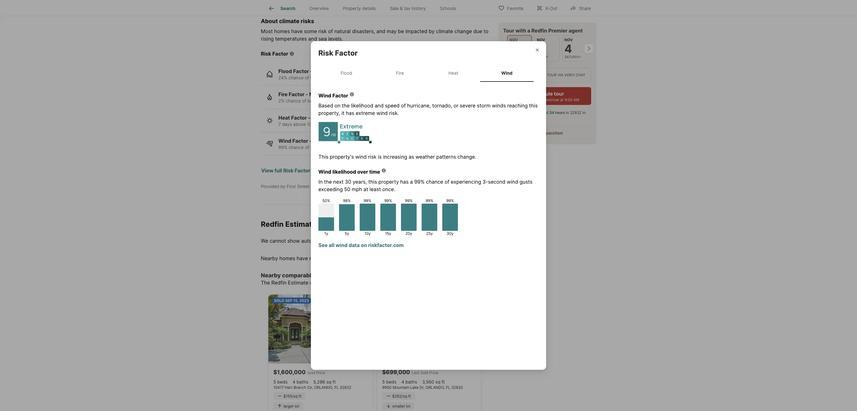 Task type: vqa. For each thing, say whether or not it's contained in the screenshot.
top tab list
yes



Task type: describe. For each thing, give the bounding box(es) containing it.
orlando, for $1,600,000
[[314, 386, 334, 391]]

by inside most homes have some risk of natural disasters, and may be impacted by climate change due to rising temperatures and sea levels.
[[429, 28, 435, 34]]

years,
[[353, 179, 367, 185]]

of for fire factor - moderate 2% chance of being in a wildfire in next 30 years
[[302, 98, 307, 104]]

provided
[[261, 184, 279, 189]]

99% inside wind factor - extreme 99% chance of strong winds in next 30 years
[[279, 145, 288, 150]]

factor inside button
[[295, 168, 310, 174]]

risk.
[[389, 110, 399, 116]]

automated
[[302, 238, 327, 244]]

ft down branch
[[299, 395, 302, 399]]

$699,000
[[382, 370, 410, 376]]

nearby homes have recently
[[261, 256, 330, 262]]

x-out button
[[532, 1, 563, 14]]

share
[[579, 5, 591, 11]]

a inside in the next 30 years, this property has a 99% chance of experiencing 3-second wind gusts exceeding 50 mph at least once.
[[410, 179, 413, 185]]

years inside fire factor - moderate 2% chance of being in a wildfire in next 30 years
[[367, 98, 379, 104]]

question
[[545, 131, 563, 136]]

sold inside $1,600,000 sold price
[[307, 371, 315, 376]]

sold inside $699,000 last sold price
[[421, 371, 428, 376]]

6
[[322, 280, 326, 286]]

show
[[288, 238, 300, 244]]

nov 4 saturday
[[565, 38, 582, 59]]

cannot
[[270, 238, 286, 244]]

to inside most homes have some risk of natural disasters, and may be impacted by climate change due to rising temperatures and sea levels.
[[484, 28, 489, 34]]

wind for wind
[[502, 70, 513, 76]]

7
[[279, 122, 281, 127]]

comparable
[[282, 273, 315, 279]]

4 inside nov 4 saturday
[[565, 42, 573, 56]]

32832 for $699,000
[[452, 386, 463, 391]]

99% inside in the next 30 years, this property has a 99% chance of experiencing 3-second wind gusts exceeding 50 mph at least once.
[[415, 179, 425, 185]]

second
[[488, 179, 506, 185]]

sq for $1,600,000
[[327, 380, 332, 385]]

reaching
[[508, 103, 528, 109]]

report
[[312, 168, 327, 174]]

next inside in the next 30 years, this property has a 99% chance of experiencing 3-second wind gusts exceeding 50 mph at least once.
[[333, 179, 344, 185]]

schedule tour next available: tomorrow at 9:00 am
[[515, 91, 580, 102]]

levels.
[[328, 36, 343, 42]]

winds inside based on the likelihood and speed of hurricane, tornado, or severe storm winds reaching this property, it has extreme wind risk.
[[492, 103, 506, 109]]

1 vertical spatial and
[[308, 36, 317, 42]]

uses
[[310, 280, 321, 286]]

50
[[344, 187, 351, 193]]

most homes have some risk of natural disasters, and may be impacted by climate change due to rising temperatures and sea levels.
[[261, 28, 489, 42]]

24%
[[279, 75, 288, 80]]

10y
[[365, 232, 371, 236]]

wind for wind likelihood over time
[[319, 169, 331, 175]]

10417 hart branch cir, orlando, fl 32832
[[274, 386, 352, 391]]

property details tab
[[336, 1, 383, 16]]

this inside in the next 30 years, this property has a 99% chance of experiencing 3-second wind gusts exceeding 50 mph at least once.
[[369, 179, 377, 185]]

has inside based on the likelihood and speed of hurricane, tornado, or severe storm winds reaching this property, it has extreme wind risk.
[[346, 110, 355, 116]]

flooding
[[310, 75, 327, 80]]

wind inside based on the likelihood and speed of hurricane, tornado, or severe storm winds reaching this property, it has extreme wind risk.
[[377, 110, 388, 116]]

beds for $699,000
[[386, 380, 397, 385]]

time
[[370, 169, 380, 175]]

it
[[342, 110, 345, 116]]

risk factor dialog
[[311, 41, 546, 371]]

tour in person
[[508, 73, 537, 77]]

fl for $699,000
[[446, 386, 451, 391]]

price inside $699,000 last sold price
[[430, 371, 439, 376]]

property,
[[319, 110, 340, 116]]

30 inside the in the last 30 days
[[532, 116, 537, 121]]

speed
[[385, 103, 400, 109]]

natural
[[335, 28, 351, 34]]

baths for $699,000
[[406, 380, 417, 385]]

exceeding
[[319, 187, 343, 193]]

in inside wind factor - extreme 99% chance of strong winds in next 30 years
[[338, 145, 342, 150]]

value
[[344, 238, 356, 244]]

of for wind factor - extreme 99% chance of strong winds in next 30 years
[[305, 145, 309, 150]]

search
[[281, 6, 296, 11]]

of for flood factor - major 24% chance of flooding in next 30 years
[[305, 75, 309, 80]]

photo of 10417 hart branch cir, orlando, fl 32832 image
[[269, 295, 372, 364]]

impacted
[[406, 28, 428, 34]]

lake
[[410, 386, 419, 391]]

50%
[[323, 199, 330, 203]]

moderate
[[309, 92, 333, 98]]

of inside most homes have some risk of natural disasters, and may be impacted by climate change due to rising temperatures and sea levels.
[[328, 28, 333, 34]]

risk inside view full risk factor report button
[[283, 168, 294, 174]]

$262/sq ft
[[392, 395, 411, 399]]

we
[[261, 238, 268, 244]]

wind inside in the next 30 years, this property has a 99% chance of experiencing 3-second wind gusts exceeding 50 mph at least once.
[[507, 179, 518, 185]]

favorite button
[[493, 1, 529, 14]]

4 baths for $699,000
[[402, 380, 417, 385]]

weather
[[416, 154, 435, 160]]

and inside based on the likelihood and speed of hurricane, tornado, or severe storm winds reaching this property, it has extreme wind risk.
[[375, 103, 384, 109]]

we cannot show automated home-value estimates for this home.
[[261, 238, 415, 244]]

beds for $1,600,000
[[277, 380, 288, 385]]

winds inside wind factor - extreme 99% chance of strong winds in next 30 years
[[325, 145, 337, 150]]

nov for 4
[[565, 38, 573, 42]]

wind factor score logo image
[[319, 117, 372, 144]]

home-
[[328, 238, 344, 244]]

99% for 30y
[[447, 199, 454, 203]]

5 beds for $699,000
[[382, 380, 397, 385]]

led
[[544, 111, 549, 115]]

of for based on the likelihood and speed of hurricane, tornado, or severe storm winds reaching this property, it has extreme wind risk.
[[401, 103, 406, 109]]

schools tab
[[433, 1, 464, 16]]

3
[[537, 42, 545, 56]]

via
[[558, 73, 564, 77]]

as
[[409, 154, 414, 160]]

a right with
[[528, 28, 531, 34]]

on inside based on the likelihood and speed of hurricane, tornado, or severe storm winds reaching this property, it has extreme wind risk.
[[335, 103, 341, 109]]

108°
[[307, 122, 317, 127]]

34
[[550, 111, 555, 115]]

least
[[370, 187, 381, 193]]

wind right all
[[336, 243, 348, 249]]

$1,600,000
[[274, 370, 306, 376]]

redfin up cannot
[[261, 220, 284, 229]]

most
[[261, 28, 273, 34]]

0 vertical spatial estimate
[[285, 220, 316, 229]]

ask a question
[[532, 131, 563, 136]]

factor down levels.
[[335, 49, 358, 57]]

ft right 3,560
[[442, 380, 445, 385]]

view full risk factor report
[[261, 168, 327, 174]]

homes for cannot
[[280, 256, 295, 262]]

risk factor inside risk factor dialog
[[319, 49, 358, 57]]

&
[[400, 6, 403, 11]]

larger lot
[[284, 405, 299, 409]]

property
[[343, 6, 361, 11]]

dr,
[[420, 386, 425, 391]]

data
[[349, 243, 360, 249]]

foundation
[[311, 184, 334, 189]]

have for risks
[[292, 28, 303, 34]]

expected
[[318, 122, 337, 127]]

baths for $1,600,000
[[297, 380, 309, 385]]

heat factor - extreme 7 days above 108° expected this year, 23 days in 30 years
[[279, 115, 399, 127]]

98%
[[343, 199, 351, 203]]

in
[[319, 179, 323, 185]]

sea
[[319, 36, 327, 42]]

last
[[525, 116, 531, 121]]

sale & tax history tab
[[383, 1, 433, 16]]

share button
[[565, 1, 597, 14]]

redfin up last
[[518, 111, 529, 115]]

2 horizontal spatial 32832
[[570, 111, 582, 115]]

15,
[[293, 299, 299, 304]]

see all wind data on riskfactor.com link
[[319, 243, 404, 249]]

with
[[516, 28, 527, 34]]

saturday
[[565, 55, 582, 59]]

fire for fire
[[396, 70, 404, 76]]

property
[[379, 179, 399, 185]]

property details
[[343, 6, 376, 11]]

the for in the last 30 days
[[518, 116, 524, 121]]

factor inside heat factor - extreme 7 days above 108° expected this year, 23 days in 30 years
[[291, 115, 307, 121]]

wittenberg
[[354, 220, 394, 229]]

5 for $1,600,000
[[274, 380, 276, 385]]

gusts
[[520, 179, 533, 185]]

nearby
[[344, 280, 360, 286]]

tornado,
[[433, 103, 452, 109]]

estimate inside the nearby comparable homes the redfin estimate uses 6 recent nearby sales, priced between $699k to $1.6m.
[[288, 280, 309, 286]]

0 horizontal spatial climate
[[279, 18, 300, 25]]

factor inside wind factor - extreme 99% chance of strong winds in next 30 years
[[293, 138, 308, 144]]

tour for tour via video chat
[[547, 73, 557, 77]]

next inside fire factor - moderate 2% chance of being in a wildfire in next 30 years
[[350, 98, 359, 104]]

fl for $1,600,000
[[335, 386, 339, 391]]

this down the 15y
[[390, 238, 399, 244]]

wind for wind factor
[[319, 93, 331, 99]]

lot for $699,000
[[406, 405, 411, 409]]

wind up 'over'
[[356, 154, 367, 160]]

- for wind
[[310, 138, 312, 144]]

30 inside wind factor - extreme 99% chance of strong winds in next 30 years
[[354, 145, 359, 150]]

30y
[[447, 232, 454, 236]]

10330
[[330, 220, 353, 229]]

$155/sq
[[284, 395, 298, 399]]

factor up based
[[333, 93, 348, 99]]

9950
[[382, 386, 392, 391]]

chance for flood
[[289, 75, 304, 80]]

factor down temperatures
[[273, 51, 288, 57]]

flood for flood
[[341, 70, 352, 76]]

ask a question link
[[532, 131, 563, 136]]

may
[[387, 28, 397, 34]]

in inside the in the last 30 days
[[583, 111, 586, 115]]

32832 for $1,600,000
[[340, 386, 352, 391]]

major
[[314, 68, 328, 74]]

heat for heat
[[449, 70, 459, 76]]



Task type: locate. For each thing, give the bounding box(es) containing it.
1 5 from the left
[[274, 380, 276, 385]]

5
[[274, 380, 276, 385], [382, 380, 385, 385]]

flood tab
[[320, 65, 373, 81]]

$262/sq
[[392, 395, 407, 399]]

30 inside fire factor - moderate 2% chance of being in a wildfire in next 30 years
[[360, 98, 366, 104]]

extreme for heat factor - extreme
[[312, 115, 332, 121]]

for down the 15y
[[382, 238, 389, 244]]

sales,
[[361, 280, 375, 286]]

0 vertical spatial homes
[[274, 28, 290, 34]]

30 up property's
[[354, 145, 359, 150]]

1 horizontal spatial risk
[[368, 154, 377, 160]]

nearby down we
[[261, 256, 278, 262]]

a
[[528, 28, 531, 34], [325, 98, 328, 104], [541, 131, 544, 136], [410, 179, 413, 185]]

0 horizontal spatial on
[[335, 103, 341, 109]]

- up being
[[306, 92, 308, 98]]

tour for tour in person
[[508, 73, 518, 77]]

- for heat
[[308, 115, 311, 121]]

days inside the in the last 30 days
[[538, 116, 546, 121]]

5 for $699,000
[[382, 380, 385, 385]]

tab list containing flood
[[319, 64, 539, 82]]

details
[[362, 6, 376, 11]]

chance inside fire factor - moderate 2% chance of being in a wildfire in next 30 years
[[286, 98, 301, 104]]

nov 2
[[510, 38, 518, 56]]

- up 108°
[[308, 115, 311, 121]]

1 lot from the left
[[295, 405, 299, 409]]

next up 'wind factor'
[[333, 75, 342, 80]]

1 horizontal spatial by
[[429, 28, 435, 34]]

- inside wind factor - extreme 99% chance of strong winds in next 30 years
[[310, 138, 312, 144]]

wind left person
[[502, 70, 513, 76]]

tomorrow
[[542, 98, 560, 102]]

factor inside fire factor - moderate 2% chance of being in a wildfire in next 30 years
[[289, 92, 305, 98]]

to right the due
[[484, 28, 489, 34]]

0 horizontal spatial for
[[318, 220, 328, 229]]

mph
[[352, 187, 362, 193]]

likelihood inside based on the likelihood and speed of hurricane, tornado, or severe storm winds reaching this property, it has extreme wind risk.
[[351, 103, 374, 109]]

homes inside most homes have some risk of natural disasters, and may be impacted by climate change due to rising temperatures and sea levels.
[[274, 28, 290, 34]]

years inside flood factor - major 24% chance of flooding in next 30 years
[[350, 75, 362, 80]]

1 vertical spatial estimate
[[288, 280, 309, 286]]

1 vertical spatial the
[[518, 116, 524, 121]]

risk factor down levels.
[[319, 49, 358, 57]]

99% for 25y
[[426, 199, 434, 203]]

1 vertical spatial tab list
[[319, 64, 539, 82]]

1 orlando, from the left
[[314, 386, 334, 391]]

in inside flood factor - major 24% chance of flooding in next 30 years
[[329, 75, 332, 80]]

wind tab
[[480, 65, 534, 81]]

0 vertical spatial risk
[[319, 28, 327, 34]]

0 horizontal spatial 5 beds
[[274, 380, 288, 385]]

risk inside risk factor dialog
[[319, 49, 334, 57]]

view
[[261, 168, 274, 174]]

1 vertical spatial has
[[400, 179, 409, 185]]

0 vertical spatial at
[[561, 98, 564, 102]]

climate left change on the right of page
[[436, 28, 453, 34]]

-
[[310, 68, 313, 74], [306, 92, 308, 98], [308, 115, 311, 121], [310, 138, 312, 144]]

disasters,
[[352, 28, 375, 34]]

1 horizontal spatial nov
[[537, 38, 546, 42]]

sq
[[327, 380, 332, 385], [436, 380, 441, 385]]

0 horizontal spatial beds
[[277, 380, 288, 385]]

0 vertical spatial have
[[292, 28, 303, 34]]

on right data
[[361, 243, 367, 249]]

4 baths up branch
[[293, 380, 309, 385]]

due
[[474, 28, 483, 34]]

0 horizontal spatial the
[[324, 179, 332, 185]]

1 vertical spatial on
[[361, 243, 367, 249]]

has inside in the next 30 years, this property has a 99% chance of experiencing 3-second wind gusts exceeding 50 mph at least once.
[[400, 179, 409, 185]]

risk factor
[[319, 49, 358, 57], [261, 51, 288, 57]]

0 horizontal spatial at
[[364, 187, 368, 193]]

- inside fire factor - moderate 2% chance of being in a wildfire in next 30 years
[[306, 92, 308, 98]]

street
[[297, 184, 310, 189]]

chance inside flood factor - major 24% chance of flooding in next 30 years
[[289, 75, 304, 80]]

smaller lot
[[392, 405, 411, 409]]

x-
[[546, 5, 550, 11]]

tour
[[554, 91, 565, 97]]

have left recently
[[297, 256, 308, 262]]

0 horizontal spatial 5
[[274, 380, 276, 385]]

climate inside most homes have some risk of natural disasters, and may be impacted by climate change due to rising temperatures and sea levels.
[[436, 28, 453, 34]]

baths up lake
[[406, 380, 417, 385]]

0 vertical spatial likelihood
[[351, 103, 374, 109]]

this down available:
[[529, 103, 538, 109]]

0 vertical spatial climate
[[279, 18, 300, 25]]

strong
[[311, 145, 324, 150]]

2 horizontal spatial days
[[538, 116, 546, 121]]

0 horizontal spatial sold
[[307, 371, 315, 376]]

see
[[319, 243, 328, 249]]

wind up in
[[319, 169, 331, 175]]

of inside fire factor - moderate 2% chance of being in a wildfire in next 30 years
[[302, 98, 307, 104]]

1 horizontal spatial for
[[382, 238, 389, 244]]

1 vertical spatial nearby
[[261, 273, 281, 279]]

0 vertical spatial extreme
[[312, 115, 332, 121]]

2 price from the left
[[430, 371, 439, 376]]

5 beds for $1,600,000
[[274, 380, 288, 385]]

risk inside risk factor dialog
[[368, 154, 377, 160]]

redfin up 'nov 3 friday'
[[532, 28, 548, 34]]

temperatures
[[275, 36, 307, 42]]

a inside fire factor - moderate 2% chance of being in a wildfire in next 30 years
[[325, 98, 328, 104]]

homes for climate
[[274, 28, 290, 34]]

30 inside flood factor - major 24% chance of flooding in next 30 years
[[344, 75, 349, 80]]

0 horizontal spatial risk
[[261, 51, 271, 57]]

agents
[[530, 111, 542, 115]]

20y
[[406, 232, 412, 236]]

1 nov from the left
[[510, 38, 518, 42]]

see all wind data on riskfactor.com
[[319, 243, 404, 249]]

climate down search
[[279, 18, 300, 25]]

the inside in the next 30 years, this property has a 99% chance of experiencing 3-second wind gusts exceeding 50 mph at least once.
[[324, 179, 332, 185]]

this up least
[[369, 179, 377, 185]]

factor inside flood factor - major 24% chance of flooding in next 30 years
[[293, 68, 309, 74]]

30 inside heat factor - extreme 7 days above 108° expected this year, 23 days in 30 years
[[381, 122, 387, 127]]

and
[[377, 28, 386, 34], [308, 36, 317, 42], [375, 103, 384, 109]]

4 baths up lake
[[402, 380, 417, 385]]

price up 5,286
[[316, 371, 325, 376]]

fire for fire factor - moderate 2% chance of being in a wildfire in next 30 years
[[279, 92, 288, 98]]

2 orlando, from the left
[[426, 386, 445, 391]]

1 vertical spatial have
[[297, 256, 308, 262]]

1 horizontal spatial sq
[[436, 380, 441, 385]]

1 horizontal spatial has
[[400, 179, 409, 185]]

lot for $1,600,000
[[295, 405, 299, 409]]

2 horizontal spatial nov
[[565, 38, 573, 42]]

lot right larger
[[295, 405, 299, 409]]

homes inside the nearby comparable homes the redfin estimate uses 6 recent nearby sales, priced between $699k to $1.6m.
[[316, 273, 335, 279]]

- inside flood factor - major 24% chance of flooding in next 30 years
[[310, 68, 313, 74]]

wind left risk.
[[377, 110, 388, 116]]

4 baths for $1,600,000
[[293, 380, 309, 385]]

in inside heat factor - extreme 7 days above 108° expected this year, 23 days in 30 years
[[376, 122, 380, 127]]

tab list inside risk factor dialog
[[319, 64, 539, 82]]

1y
[[325, 232, 328, 236]]

of inside wind factor - extreme 99% chance of strong winds in next 30 years
[[305, 145, 309, 150]]

previous image
[[501, 44, 511, 54]]

1 horizontal spatial 32832
[[452, 386, 463, 391]]

fl right dr,
[[446, 386, 451, 391]]

wind left gusts
[[507, 179, 518, 185]]

nearby inside the nearby comparable homes the redfin estimate uses 6 recent nearby sales, priced between $699k to $1.6m.
[[261, 273, 281, 279]]

1 5 beds from the left
[[274, 380, 288, 385]]

chance down weather at the top of the page
[[426, 179, 443, 185]]

2 horizontal spatial the
[[518, 116, 524, 121]]

nearby for comparable
[[261, 273, 281, 279]]

and left speed on the left top
[[375, 103, 384, 109]]

0 horizontal spatial nov
[[510, 38, 518, 42]]

year,
[[347, 122, 357, 127]]

- up 'strong'
[[310, 138, 312, 144]]

sold right last
[[421, 371, 428, 376]]

2 horizontal spatial 4
[[565, 42, 573, 56]]

next inside flood factor - major 24% chance of flooding in next 30 years
[[333, 75, 342, 80]]

1 horizontal spatial baths
[[406, 380, 417, 385]]

redfin
[[532, 28, 548, 34], [518, 111, 529, 115], [261, 220, 284, 229], [272, 280, 287, 286]]

factor up above
[[291, 115, 307, 121]]

- inside heat factor - extreme 7 days above 108° expected this year, 23 days in 30 years
[[308, 115, 311, 121]]

have inside most homes have some risk of natural disasters, and may be impacted by climate change due to rising temperatures and sea levels.
[[292, 28, 303, 34]]

0 horizontal spatial fl
[[335, 386, 339, 391]]

chance right 24%
[[289, 75, 304, 80]]

wind
[[502, 70, 513, 76], [319, 93, 331, 99], [279, 138, 291, 144], [319, 169, 331, 175]]

the inside the in the last 30 days
[[518, 116, 524, 121]]

days right 23
[[365, 122, 375, 127]]

nearby for homes
[[261, 256, 278, 262]]

years inside heat factor - extreme 7 days above 108° expected this year, 23 days in 30 years
[[388, 122, 399, 127]]

2 4 baths from the left
[[402, 380, 417, 385]]

2 vertical spatial the
[[324, 179, 332, 185]]

has right property at the top of page
[[400, 179, 409, 185]]

flood up 24%
[[279, 68, 292, 74]]

sq for $699,000
[[436, 380, 441, 385]]

30 inside in the next 30 years, this property has a 99% chance of experiencing 3-second wind gusts exceeding 50 mph at least once.
[[345, 179, 351, 185]]

2 5 beds from the left
[[382, 380, 397, 385]]

0 horizontal spatial days
[[282, 122, 292, 127]]

factor
[[335, 49, 358, 57], [273, 51, 288, 57], [293, 68, 309, 74], [289, 92, 305, 98], [333, 93, 348, 99], [291, 115, 307, 121], [293, 138, 308, 144], [295, 168, 310, 174]]

ft right the $262/sq
[[408, 395, 411, 399]]

of left experiencing
[[445, 179, 450, 185]]

property's
[[330, 154, 354, 160]]

chance left 'strong'
[[289, 145, 304, 150]]

2 sold from the left
[[421, 371, 428, 376]]

5,286 sq ft
[[314, 380, 336, 385]]

2 vertical spatial homes
[[316, 273, 335, 279]]

4 for $1,600,000
[[293, 380, 296, 385]]

beds up '10417'
[[277, 380, 288, 385]]

tab list containing search
[[261, 0, 469, 16]]

1 vertical spatial risk
[[368, 154, 377, 160]]

1 horizontal spatial sold
[[421, 371, 428, 376]]

- for flood
[[310, 68, 313, 74]]

years inside wind factor - extreme 99% chance of strong winds in next 30 years
[[360, 145, 372, 150]]

1 vertical spatial likelihood
[[333, 169, 356, 175]]

sale
[[390, 6, 399, 11]]

nov down tour with a redfin premier agent
[[537, 38, 546, 42]]

homes down show at the bottom left
[[280, 256, 295, 262]]

nov down with
[[510, 38, 518, 42]]

is
[[378, 154, 382, 160]]

estimate up show at the bottom left
[[285, 220, 316, 229]]

redfin inside the nearby comparable homes the redfin estimate uses 6 recent nearby sales, priced between $699k to $1.6m.
[[272, 280, 287, 286]]

0 horizontal spatial orlando,
[[314, 386, 334, 391]]

list box
[[504, 68, 592, 82]]

2 beds from the left
[[386, 380, 397, 385]]

chance inside in the next 30 years, this property has a 99% chance of experiencing 3-second wind gusts exceeding 50 mph at least once.
[[426, 179, 443, 185]]

extreme inside heat factor - extreme 7 days above 108° expected this year, 23 days in 30 years
[[312, 115, 332, 121]]

0 horizontal spatial to
[[432, 280, 437, 286]]

0 horizontal spatial heat
[[279, 115, 290, 121]]

ft
[[333, 380, 336, 385], [442, 380, 445, 385], [299, 395, 302, 399], [408, 395, 411, 399]]

1 fl from the left
[[335, 386, 339, 391]]

and down some
[[308, 36, 317, 42]]

chance for fire
[[286, 98, 301, 104]]

wind likelihood over time
[[319, 169, 380, 175]]

on down 'wind factor'
[[335, 103, 341, 109]]

nearby up the the
[[261, 273, 281, 279]]

chance for wind
[[289, 145, 304, 150]]

winds right storm
[[492, 103, 506, 109]]

0 horizontal spatial 32832
[[340, 386, 352, 391]]

1 horizontal spatial beds
[[386, 380, 397, 385]]

1 horizontal spatial 5 beds
[[382, 380, 397, 385]]

chance
[[289, 75, 304, 80], [286, 98, 301, 104], [289, 145, 304, 150], [426, 179, 443, 185]]

extreme up "expected"
[[312, 115, 332, 121]]

flood inside tab
[[341, 70, 352, 76]]

- left major
[[310, 68, 313, 74]]

way
[[396, 220, 411, 229]]

2 fl from the left
[[446, 386, 451, 391]]

2 vertical spatial and
[[375, 103, 384, 109]]

at inside in the next 30 years, this property has a 99% chance of experiencing 3-second wind gusts exceeding 50 mph at least once.
[[364, 187, 368, 193]]

0 vertical spatial on
[[335, 103, 341, 109]]

99% for 10y
[[364, 199, 372, 203]]

2 lot from the left
[[406, 405, 411, 409]]

1 vertical spatial extreme
[[313, 138, 333, 144]]

by right "impacted"
[[429, 28, 435, 34]]

fire tab
[[373, 65, 427, 81]]

9950 mountain lake dr, orlando, fl 32832
[[382, 386, 463, 391]]

this
[[529, 103, 538, 109], [339, 122, 346, 127], [369, 179, 377, 185], [390, 238, 399, 244]]

about
[[261, 18, 278, 25]]

estimate down comparable
[[288, 280, 309, 286]]

1 sold from the left
[[307, 371, 315, 376]]

1 horizontal spatial at
[[561, 98, 564, 102]]

next up extreme on the top left of page
[[350, 98, 359, 104]]

1 horizontal spatial the
[[342, 103, 350, 109]]

flood down the risk factor element
[[341, 70, 352, 76]]

1 horizontal spatial winds
[[492, 103, 506, 109]]

friday
[[537, 55, 549, 59]]

extreme
[[312, 115, 332, 121], [313, 138, 333, 144]]

0 vertical spatial the
[[342, 103, 350, 109]]

3 nov from the left
[[565, 38, 573, 42]]

search link
[[268, 5, 296, 12]]

30 up 'wind factor'
[[344, 75, 349, 80]]

1 vertical spatial winds
[[325, 145, 337, 150]]

heat for heat factor - extreme 7 days above 108° expected this year, 23 days in 30 years
[[279, 115, 290, 121]]

0 horizontal spatial 4 baths
[[293, 380, 309, 385]]

this property's wind risk is increasing as weather patterns change.
[[319, 154, 477, 160]]

1 horizontal spatial on
[[361, 243, 367, 249]]

nov inside nov 4 saturday
[[565, 38, 573, 42]]

of left 'flooding'
[[305, 75, 309, 80]]

to inside the nearby comparable homes the redfin estimate uses 6 recent nearby sales, priced between $699k to $1.6m.
[[432, 280, 437, 286]]

extreme for wind factor - extreme
[[313, 138, 333, 144]]

1 vertical spatial homes
[[280, 256, 295, 262]]

1 vertical spatial at
[[364, 187, 368, 193]]

0 horizontal spatial sq
[[327, 380, 332, 385]]

2 nearby from the top
[[261, 273, 281, 279]]

nearby comparable homes the redfin estimate uses 6 recent nearby sales, priced between $699k to $1.6m.
[[261, 273, 454, 286]]

a right property at the top of page
[[410, 179, 413, 185]]

wind inside "tab"
[[502, 70, 513, 76]]

1 vertical spatial heat
[[279, 115, 290, 121]]

1 horizontal spatial price
[[430, 371, 439, 376]]

1 horizontal spatial 4
[[402, 380, 404, 385]]

1 nearby from the top
[[261, 256, 278, 262]]

hurricane,
[[407, 103, 431, 109]]

risk factor down rising at the left top of page
[[261, 51, 288, 57]]

price
[[316, 371, 325, 376], [430, 371, 439, 376]]

baths up branch
[[297, 380, 309, 385]]

0 vertical spatial winds
[[492, 103, 506, 109]]

wind inside wind factor - extreme 99% chance of strong winds in next 30 years
[[279, 138, 291, 144]]

the left last
[[518, 116, 524, 121]]

price up 3,560 sq ft
[[430, 371, 439, 376]]

the for in the next 30 years, this property has a 99% chance of experiencing 3-second wind gusts exceeding 50 mph at least once.
[[324, 179, 332, 185]]

2 nov from the left
[[537, 38, 546, 42]]

orlando, down 5,286 sq ft
[[314, 386, 334, 391]]

ft right 5,286
[[333, 380, 336, 385]]

4 baths
[[293, 380, 309, 385], [402, 380, 417, 385]]

of left being
[[302, 98, 307, 104]]

provided by first street foundation
[[261, 184, 334, 189]]

0 horizontal spatial fire
[[279, 92, 288, 98]]

factor left moderate
[[289, 92, 305, 98]]

above
[[293, 122, 306, 127]]

1 vertical spatial fire
[[279, 92, 288, 98]]

30 down speed on the left top
[[381, 122, 387, 127]]

fire factor - moderate 2% chance of being in a wildfire in next 30 years
[[279, 92, 379, 104]]

1 horizontal spatial to
[[484, 28, 489, 34]]

1 horizontal spatial heat
[[449, 70, 459, 76]]

factor up street
[[295, 168, 310, 174]]

2 5 from the left
[[382, 380, 385, 385]]

this
[[319, 154, 329, 160]]

1 horizontal spatial 4 baths
[[402, 380, 417, 385]]

1 beds from the left
[[277, 380, 288, 385]]

this inside based on the likelihood and speed of hurricane, tornado, or severe storm winds reaching this property, it has extreme wind risk.
[[529, 103, 538, 109]]

chat
[[576, 73, 586, 77]]

0 horizontal spatial 4
[[293, 380, 296, 385]]

a right ask
[[541, 131, 544, 136]]

tab list
[[261, 0, 469, 16], [319, 64, 539, 82]]

at inside schedule tour next available: tomorrow at 9:00 am
[[561, 98, 564, 102]]

0 horizontal spatial risk factor
[[261, 51, 288, 57]]

1 horizontal spatial orlando,
[[426, 386, 445, 391]]

1 vertical spatial climate
[[436, 28, 453, 34]]

1 horizontal spatial days
[[365, 122, 375, 127]]

1 price from the left
[[316, 371, 325, 376]]

likelihood up extreme on the top left of page
[[351, 103, 374, 109]]

of right speed on the left top
[[401, 103, 406, 109]]

0 vertical spatial fire
[[396, 70, 404, 76]]

5 beds up '10417'
[[274, 380, 288, 385]]

4 up mountain
[[402, 380, 404, 385]]

1 4 baths from the left
[[293, 380, 309, 385]]

factor left major
[[293, 68, 309, 74]]

overview tab
[[303, 1, 336, 16]]

the inside based on the likelihood and speed of hurricane, tornado, or severe storm winds reaching this property, it has extreme wind risk.
[[342, 103, 350, 109]]

next up property's
[[343, 145, 352, 150]]

1 vertical spatial by
[[281, 184, 286, 189]]

for up "1y"
[[318, 220, 328, 229]]

be
[[398, 28, 404, 34]]

1 horizontal spatial lot
[[406, 405, 411, 409]]

of inside based on the likelihood and speed of hurricane, tornado, or severe storm winds reaching this property, it has extreme wind risk.
[[401, 103, 406, 109]]

nov for 2
[[510, 38, 518, 42]]

wind down 7
[[279, 138, 291, 144]]

None button
[[507, 35, 533, 62], [535, 35, 560, 62], [563, 35, 588, 62], [507, 35, 533, 62], [535, 35, 560, 62], [563, 35, 588, 62]]

this inside heat factor - extreme 7 days above 108° expected this year, 23 days in 30 years
[[339, 122, 346, 127]]

99% for 20y
[[405, 199, 413, 203]]

of inside in the next 30 years, this property has a 99% chance of experiencing 3-second wind gusts exceeding 50 mph at least once.
[[445, 179, 450, 185]]

person
[[523, 73, 537, 77]]

of left 'strong'
[[305, 145, 309, 150]]

nov for 3
[[537, 38, 546, 42]]

1 sq from the left
[[327, 380, 332, 385]]

have for show
[[297, 256, 308, 262]]

has right it
[[346, 110, 355, 116]]

tour
[[504, 28, 515, 34], [508, 73, 518, 77], [547, 73, 557, 77]]

wildfire
[[329, 98, 344, 104]]

estimate
[[285, 220, 316, 229], [288, 280, 309, 286]]

wind up based
[[319, 93, 331, 99]]

5 up '10417'
[[274, 380, 276, 385]]

price inside $1,600,000 sold price
[[316, 371, 325, 376]]

1 vertical spatial for
[[382, 238, 389, 244]]

15y
[[385, 232, 391, 236]]

tour for tour with a redfin premier agent
[[504, 28, 515, 34]]

a down moderate
[[325, 98, 328, 104]]

chance inside wind factor - extreme 99% chance of strong winds in next 30 years
[[289, 145, 304, 150]]

4 for $699,000
[[402, 380, 404, 385]]

by left first
[[281, 184, 286, 189]]

0 horizontal spatial winds
[[325, 145, 337, 150]]

1 horizontal spatial risk factor
[[319, 49, 358, 57]]

lot
[[295, 405, 299, 409], [406, 405, 411, 409]]

wind for wind factor - extreme 99% chance of strong winds in next 30 years
[[279, 138, 291, 144]]

risk
[[319, 28, 327, 34], [368, 154, 377, 160]]

0 vertical spatial for
[[318, 220, 328, 229]]

0 horizontal spatial baths
[[297, 380, 309, 385]]

redfin right the the
[[272, 280, 287, 286]]

extreme inside wind factor - extreme 99% chance of strong winds in next 30 years
[[313, 138, 333, 144]]

sold
[[274, 299, 284, 304]]

last
[[412, 371, 420, 376]]

heat inside heat factor - extreme 7 days above 108° expected this year, 23 days in 30 years
[[279, 115, 290, 121]]

riskfactor.com
[[368, 243, 404, 249]]

risk down sea
[[319, 49, 334, 57]]

0 vertical spatial and
[[377, 28, 386, 34]]

winds up this
[[325, 145, 337, 150]]

0 vertical spatial tab list
[[261, 0, 469, 16]]

fl
[[335, 386, 339, 391], [446, 386, 451, 391]]

chance right '2%'
[[286, 98, 301, 104]]

overview
[[310, 6, 329, 11]]

in the last 30 days
[[518, 111, 586, 121]]

orlando, for $699,000
[[426, 386, 445, 391]]

next image
[[584, 44, 594, 54]]

the
[[261, 280, 270, 286]]

all
[[329, 243, 335, 249]]

2 horizontal spatial risk
[[319, 49, 334, 57]]

flood inside flood factor - major 24% chance of flooding in next 30 years
[[279, 68, 292, 74]]

homes down about climate risks
[[274, 28, 290, 34]]

based
[[319, 103, 333, 109]]

fire inside fire factor - moderate 2% chance of being in a wildfire in next 30 years
[[279, 92, 288, 98]]

based on the likelihood and speed of hurricane, tornado, or severe storm winds reaching this property, it has extreme wind risk.
[[319, 103, 538, 116]]

99% for 15y
[[385, 199, 392, 203]]

list box containing tour in person
[[504, 68, 592, 82]]

1 horizontal spatial fl
[[446, 386, 451, 391]]

30 down agents
[[532, 116, 537, 121]]

2 baths from the left
[[406, 380, 417, 385]]

0 vertical spatial has
[[346, 110, 355, 116]]

risk factor element
[[319, 41, 365, 58]]

the up it
[[342, 103, 350, 109]]

0 horizontal spatial lot
[[295, 405, 299, 409]]

23
[[358, 122, 364, 127]]

of inside flood factor - major 24% chance of flooding in next 30 years
[[305, 75, 309, 80]]

risk
[[319, 49, 334, 57], [261, 51, 271, 57], [283, 168, 294, 174]]

heat tab
[[427, 65, 480, 81]]

premier
[[549, 28, 568, 34]]

nov down agent
[[565, 38, 573, 42]]

0 horizontal spatial risk
[[319, 28, 327, 34]]

0 vertical spatial by
[[429, 28, 435, 34]]

risk inside most homes have some risk of natural disasters, and may be impacted by climate change due to rising temperatures and sea levels.
[[319, 28, 327, 34]]

next inside wind factor - extreme 99% chance of strong winds in next 30 years
[[343, 145, 352, 150]]

0 horizontal spatial price
[[316, 371, 325, 376]]

in
[[519, 73, 522, 77], [329, 75, 332, 80], [321, 98, 324, 104], [345, 98, 349, 104], [566, 111, 569, 115], [583, 111, 586, 115], [376, 122, 380, 127], [338, 145, 342, 150]]

$699k
[[415, 280, 430, 286]]

1 horizontal spatial 5
[[382, 380, 385, 385]]

4 down agent
[[565, 42, 573, 56]]

0 vertical spatial nearby
[[261, 256, 278, 262]]

- for fire
[[306, 92, 308, 98]]

this left year,
[[339, 122, 346, 127]]

0 vertical spatial to
[[484, 28, 489, 34]]

the right in
[[324, 179, 332, 185]]

0 horizontal spatial has
[[346, 110, 355, 116]]

am
[[574, 98, 580, 102]]

at left 9:00
[[561, 98, 564, 102]]

1 baths from the left
[[297, 380, 309, 385]]

patterns
[[437, 154, 456, 160]]

2 sq from the left
[[436, 380, 441, 385]]

have up temperatures
[[292, 28, 303, 34]]

fire inside tab
[[396, 70, 404, 76]]

heat inside tab
[[449, 70, 459, 76]]

flood for flood factor - major 24% chance of flooding in next 30 years
[[279, 68, 292, 74]]

nov inside 'nov 3 friday'
[[537, 38, 546, 42]]

30 up 50
[[345, 179, 351, 185]]



